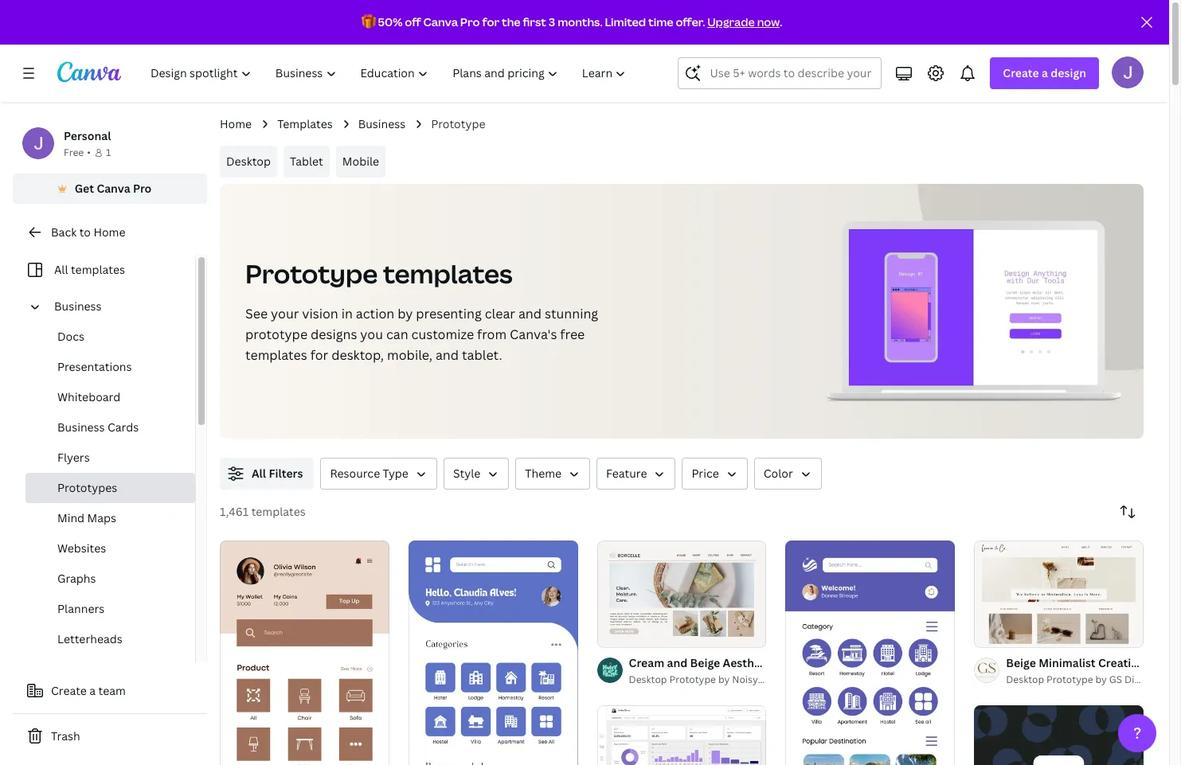 Task type: describe. For each thing, give the bounding box(es) containing it.
.
[[780, 14, 783, 29]]

mobile link
[[336, 146, 386, 178]]

presentations link
[[26, 352, 195, 383]]

Search search field
[[710, 58, 872, 88]]

vision
[[302, 305, 338, 323]]

beige minimalist creative agency website desktop prototype image
[[975, 542, 1144, 648]]

1 of 5
[[609, 630, 635, 641]]

by for desktop prototype by gs digital studio
[[1096, 673, 1108, 687]]

resource
[[330, 466, 380, 481]]

desktop prototype by noisy frame link
[[629, 673, 790, 689]]

websites link
[[26, 534, 195, 564]]

letterheads link
[[26, 625, 195, 655]]

color
[[764, 466, 794, 481]]

2 vertical spatial business
[[57, 420, 105, 435]]

get canva pro
[[75, 181, 152, 196]]

0 horizontal spatial home
[[94, 225, 126, 240]]

feature button
[[597, 458, 676, 490]]

jacob simon image
[[1113, 57, 1144, 88]]

3
[[549, 14, 556, 29]]

limited
[[605, 14, 646, 29]]

letterheads
[[57, 632, 123, 647]]

mind maps link
[[26, 504, 195, 534]]

templates
[[277, 116, 333, 131]]

time
[[649, 14, 674, 29]]

desktop link
[[220, 146, 277, 178]]

0 horizontal spatial business link
[[48, 292, 186, 322]]

price button
[[683, 458, 748, 490]]

1 vertical spatial business
[[54, 299, 102, 314]]

see your vision in action by presenting clear and stunning prototype designs you can customize from canva's free templates for desktop, mobile, and tablet.
[[245, 305, 599, 364]]

0 vertical spatial business link
[[358, 116, 406, 133]]

1,461
[[220, 504, 249, 520]]

you
[[360, 326, 383, 343]]

design
[[1051, 65, 1087, 80]]

all filters button
[[220, 458, 314, 490]]

resource type button
[[321, 458, 437, 490]]

back
[[51, 225, 77, 240]]

designs
[[311, 326, 357, 343]]

action
[[356, 305, 395, 323]]

desktop prototype by gs digital studio
[[1007, 673, 1182, 687]]

🎁 50% off canva pro for the first 3 months. limited time offer. upgrade now .
[[361, 14, 783, 29]]

grey and purple modern business dashboard app desktop prototype image
[[597, 707, 767, 766]]

templates for all templates
[[71, 262, 125, 277]]

business cards
[[57, 420, 139, 435]]

cream and beige aesthetic elegant online portfolio shop desktop prototype image
[[597, 542, 767, 648]]

a for team
[[89, 684, 96, 699]]

create a team button
[[13, 676, 207, 708]]

trash
[[51, 729, 80, 744]]

tablet
[[290, 154, 323, 169]]

0 horizontal spatial and
[[436, 347, 459, 364]]

theme button
[[516, 458, 591, 490]]

blue clean modern hotel booking mobile prototype image
[[409, 541, 578, 766]]

back to home link
[[13, 217, 207, 249]]

desktop prototype by noisy frame
[[629, 673, 790, 687]]

first
[[523, 14, 547, 29]]

1 horizontal spatial pro
[[461, 14, 480, 29]]

desktop for desktop prototype by noisy frame
[[629, 673, 667, 687]]

beige and brown minimalist online shop menu furniture mobile prototype image
[[220, 541, 390, 766]]

docs
[[57, 329, 85, 344]]

of
[[616, 630, 627, 641]]

from
[[477, 326, 507, 343]]

tablet.
[[462, 347, 503, 364]]

back to home
[[51, 225, 126, 240]]

stunning
[[545, 305, 599, 323]]

to
[[79, 225, 91, 240]]

for inside see your vision in action by presenting clear and stunning prototype designs you can customize from canva's free templates for desktop, mobile, and tablet.
[[311, 347, 329, 364]]

digital
[[1125, 673, 1155, 687]]

docs link
[[26, 322, 195, 352]]

mobile
[[343, 154, 379, 169]]

by inside see your vision in action by presenting clear and stunning prototype designs you can customize from canva's free templates for desktop, mobile, and tablet.
[[398, 305, 413, 323]]

a for design
[[1042, 65, 1049, 80]]

desktop prototype by gs digital studio link
[[1007, 673, 1182, 689]]

graphs link
[[26, 564, 195, 595]]

white and blue modern minimalist hotel booking mobile prototype image
[[786, 541, 956, 766]]

get
[[75, 181, 94, 196]]

months.
[[558, 14, 603, 29]]

0 vertical spatial and
[[519, 305, 542, 323]]

whiteboard link
[[26, 383, 195, 413]]

home link
[[220, 116, 252, 133]]

1 for 1 of 5
[[609, 630, 613, 641]]

1 for 1
[[106, 146, 111, 159]]

feature
[[607, 466, 647, 481]]

desktop,
[[332, 347, 384, 364]]

all for all templates
[[54, 262, 68, 277]]

templates inside see your vision in action by presenting clear and stunning prototype designs you can customize from canva's free templates for desktop, mobile, and tablet.
[[245, 347, 307, 364]]

upgrade now button
[[708, 14, 780, 29]]

off
[[405, 14, 421, 29]]

prototypes
[[57, 481, 117, 496]]

maps
[[87, 511, 116, 526]]

pro inside get canva pro button
[[133, 181, 152, 196]]

create for create a team
[[51, 684, 87, 699]]

planners
[[57, 602, 105, 617]]

all filters
[[252, 466, 303, 481]]

create a design
[[1004, 65, 1087, 80]]

top level navigation element
[[140, 57, 640, 89]]

Sort by button
[[1113, 496, 1144, 528]]

1,461 templates
[[220, 504, 306, 520]]

theme
[[525, 466, 562, 481]]



Task type: vqa. For each thing, say whether or not it's contained in the screenshot.
Side Panel Tab List
no



Task type: locate. For each thing, give the bounding box(es) containing it.
team
[[98, 684, 126, 699]]

mobile,
[[387, 347, 433, 364]]

2 horizontal spatial desktop
[[1007, 673, 1045, 687]]

tablet link
[[284, 146, 330, 178]]

desktop down 5
[[629, 673, 667, 687]]

style
[[453, 466, 481, 481]]

1 vertical spatial for
[[311, 347, 329, 364]]

0 horizontal spatial all
[[54, 262, 68, 277]]

studio
[[1157, 673, 1182, 687]]

cards
[[108, 420, 139, 435]]

business up docs
[[54, 299, 102, 314]]

business up the mobile
[[358, 116, 406, 131]]

0 vertical spatial home
[[220, 116, 252, 131]]

a inside button
[[89, 684, 96, 699]]

style button
[[444, 458, 509, 490]]

pro
[[461, 14, 480, 29], [133, 181, 152, 196]]

canva right the get
[[97, 181, 130, 196]]

home up desktop link
[[220, 116, 252, 131]]

pro left the
[[461, 14, 480, 29]]

upgrade
[[708, 14, 755, 29]]

1 vertical spatial 1
[[609, 630, 613, 641]]

🎁
[[361, 14, 376, 29]]

create inside dropdown button
[[1004, 65, 1040, 80]]

home right to
[[94, 225, 126, 240]]

canva right off
[[424, 14, 458, 29]]

0 horizontal spatial a
[[89, 684, 96, 699]]

1 of 5 link
[[597, 541, 767, 648]]

1 right •
[[106, 146, 111, 159]]

prototype templates image
[[804, 184, 1144, 439], [850, 229, 1099, 386]]

1 vertical spatial all
[[252, 466, 266, 481]]

templates up "presenting"
[[383, 257, 513, 291]]

2 horizontal spatial by
[[1096, 673, 1108, 687]]

all inside all filters "button"
[[252, 466, 266, 481]]

1 horizontal spatial for
[[482, 14, 500, 29]]

a inside dropdown button
[[1042, 65, 1049, 80]]

all down back
[[54, 262, 68, 277]]

desktop for desktop prototype by gs digital studio
[[1007, 673, 1045, 687]]

prototype
[[245, 326, 308, 343]]

1 horizontal spatial canva
[[424, 14, 458, 29]]

desktop
[[226, 154, 271, 169], [629, 673, 667, 687], [1007, 673, 1045, 687]]

None search field
[[679, 57, 883, 89]]

in
[[342, 305, 353, 323]]

1 horizontal spatial by
[[719, 673, 730, 687]]

1 horizontal spatial business link
[[358, 116, 406, 133]]

templates for 1,461 templates
[[252, 504, 306, 520]]

1 horizontal spatial a
[[1042, 65, 1049, 80]]

1 horizontal spatial and
[[519, 305, 542, 323]]

free
[[64, 146, 84, 159]]

create a design button
[[991, 57, 1100, 89]]

templates for prototype templates
[[383, 257, 513, 291]]

clear
[[485, 305, 516, 323]]

for left the
[[482, 14, 500, 29]]

1 vertical spatial business link
[[48, 292, 186, 322]]

business up flyers at the bottom left of page
[[57, 420, 105, 435]]

by left gs
[[1096, 673, 1108, 687]]

business link up the mobile
[[358, 116, 406, 133]]

prototype
[[431, 116, 486, 131], [245, 257, 378, 291], [670, 673, 716, 687], [1047, 673, 1094, 687]]

create left the team
[[51, 684, 87, 699]]

flyers
[[57, 450, 90, 465]]

0 horizontal spatial desktop
[[226, 154, 271, 169]]

by up can
[[398, 305, 413, 323]]

•
[[87, 146, 91, 159]]

create left design
[[1004, 65, 1040, 80]]

and up the canva's
[[519, 305, 542, 323]]

business
[[358, 116, 406, 131], [54, 299, 102, 314], [57, 420, 105, 435]]

all for all filters
[[252, 466, 266, 481]]

0 vertical spatial a
[[1042, 65, 1049, 80]]

get canva pro button
[[13, 174, 207, 204]]

by left noisy
[[719, 673, 730, 687]]

a left design
[[1042, 65, 1049, 80]]

a
[[1042, 65, 1049, 80], [89, 684, 96, 699]]

can
[[386, 326, 409, 343]]

0 vertical spatial all
[[54, 262, 68, 277]]

prototype templates
[[245, 257, 513, 291]]

noisy
[[733, 673, 758, 687]]

1 left of
[[609, 630, 613, 641]]

1 vertical spatial create
[[51, 684, 87, 699]]

by for desktop prototype by noisy frame
[[719, 673, 730, 687]]

create for create a design
[[1004, 65, 1040, 80]]

color button
[[754, 458, 822, 490]]

mind maps
[[57, 511, 116, 526]]

all
[[54, 262, 68, 277], [252, 466, 266, 481]]

websites
[[57, 541, 106, 556]]

canva
[[424, 14, 458, 29], [97, 181, 130, 196]]

templates link
[[277, 116, 333, 133]]

filters
[[269, 466, 303, 481]]

all templates link
[[22, 255, 186, 285]]

login page wireframe mobile ui prototype image
[[975, 706, 1144, 766]]

5
[[630, 630, 635, 641]]

0 horizontal spatial pro
[[133, 181, 152, 196]]

now
[[758, 14, 780, 29]]

whiteboard
[[57, 390, 121, 405]]

1 vertical spatial a
[[89, 684, 96, 699]]

presentations
[[57, 359, 132, 375]]

and down customize
[[436, 347, 459, 364]]

templates down back to home
[[71, 262, 125, 277]]

frame
[[761, 673, 790, 687]]

price
[[692, 466, 719, 481]]

business link
[[358, 116, 406, 133], [48, 292, 186, 322]]

offer.
[[676, 14, 706, 29]]

0 horizontal spatial 1
[[106, 146, 111, 159]]

1 horizontal spatial desktop
[[629, 673, 667, 687]]

graphs
[[57, 571, 96, 587]]

personal
[[64, 128, 111, 143]]

business link down all templates link
[[48, 292, 186, 322]]

for down designs
[[311, 347, 329, 364]]

1 vertical spatial and
[[436, 347, 459, 364]]

a left the team
[[89, 684, 96, 699]]

flyers link
[[26, 443, 195, 473]]

templates
[[383, 257, 513, 291], [71, 262, 125, 277], [245, 347, 307, 364], [252, 504, 306, 520]]

see
[[245, 305, 268, 323]]

1 horizontal spatial all
[[252, 466, 266, 481]]

0 horizontal spatial create
[[51, 684, 87, 699]]

1 vertical spatial pro
[[133, 181, 152, 196]]

1 horizontal spatial create
[[1004, 65, 1040, 80]]

0 vertical spatial for
[[482, 14, 500, 29]]

0 vertical spatial canva
[[424, 14, 458, 29]]

0 vertical spatial create
[[1004, 65, 1040, 80]]

templates down all filters
[[252, 504, 306, 520]]

mind
[[57, 511, 85, 526]]

1 horizontal spatial home
[[220, 116, 252, 131]]

templates down prototype
[[245, 347, 307, 364]]

pro up back to home link
[[133, 181, 152, 196]]

0 vertical spatial pro
[[461, 14, 480, 29]]

the
[[502, 14, 521, 29]]

0 vertical spatial business
[[358, 116, 406, 131]]

create inside button
[[51, 684, 87, 699]]

free •
[[64, 146, 91, 159]]

0 horizontal spatial for
[[311, 347, 329, 364]]

create
[[1004, 65, 1040, 80], [51, 684, 87, 699]]

desktop down home link
[[226, 154, 271, 169]]

0 horizontal spatial canva
[[97, 181, 130, 196]]

customize
[[412, 326, 474, 343]]

business cards link
[[26, 413, 195, 443]]

1 vertical spatial canva
[[97, 181, 130, 196]]

all inside all templates link
[[54, 262, 68, 277]]

home
[[220, 116, 252, 131], [94, 225, 126, 240]]

free
[[561, 326, 585, 343]]

50%
[[378, 14, 403, 29]]

1 horizontal spatial 1
[[609, 630, 613, 641]]

gs
[[1110, 673, 1123, 687]]

canva inside button
[[97, 181, 130, 196]]

desktop up login page wireframe mobile ui prototype image at the bottom right
[[1007, 673, 1045, 687]]

canva's
[[510, 326, 557, 343]]

all left 'filters' on the left of page
[[252, 466, 266, 481]]

1 vertical spatial home
[[94, 225, 126, 240]]

planners link
[[26, 595, 195, 625]]

type
[[383, 466, 409, 481]]

0 vertical spatial 1
[[106, 146, 111, 159]]

all templates
[[54, 262, 125, 277]]

0 horizontal spatial by
[[398, 305, 413, 323]]



